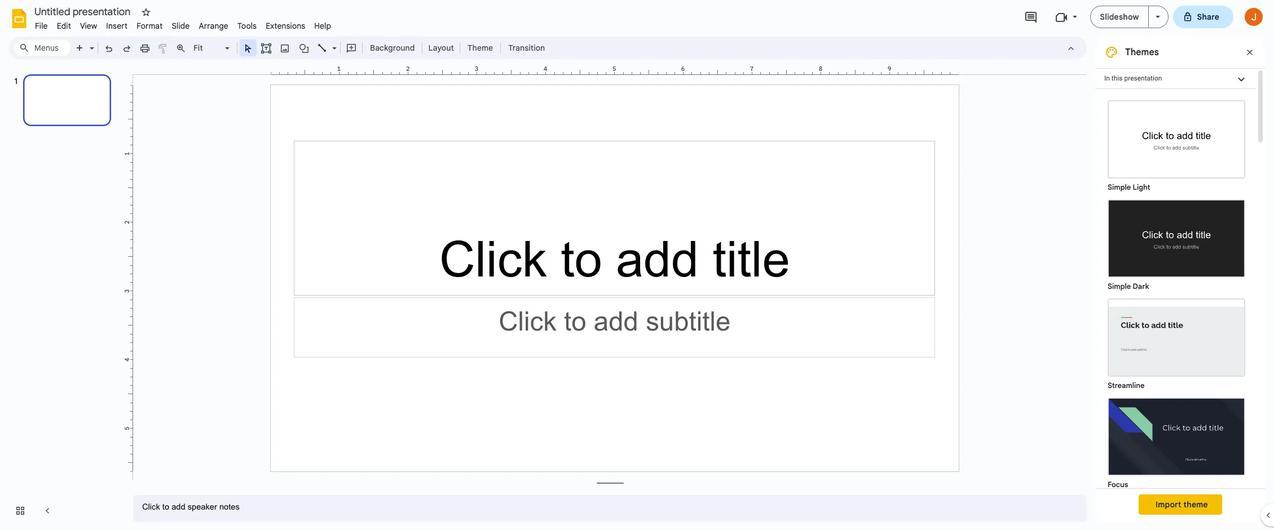 Task type: vqa. For each thing, say whether or not it's contained in the screenshot.
plural
no



Task type: locate. For each thing, give the bounding box(es) containing it.
option group
[[1096, 89, 1256, 532]]

slide
[[172, 21, 190, 31]]

0 vertical spatial simple
[[1108, 183, 1131, 192]]

simple left dark
[[1108, 282, 1131, 292]]

share
[[1197, 12, 1220, 22]]

file menu item
[[30, 19, 52, 33]]

menu bar containing file
[[30, 15, 336, 33]]

simple light
[[1108, 183, 1150, 192]]

theme button
[[463, 39, 498, 56]]

option group inside themes section
[[1096, 89, 1256, 532]]

new slide with layout image
[[87, 41, 94, 45]]

background button
[[365, 39, 420, 56]]

layout
[[428, 43, 454, 53]]

help
[[314, 21, 331, 31]]

file
[[35, 21, 48, 31]]

arrange menu item
[[194, 19, 233, 33]]

simple left light at the top right
[[1108, 183, 1131, 192]]

in
[[1104, 74, 1110, 82]]

transition button
[[503, 39, 550, 56]]

slideshow button
[[1091, 6, 1149, 28]]

simple
[[1108, 183, 1131, 192], [1108, 282, 1131, 292]]

edit
[[57, 21, 71, 31]]

extensions menu item
[[261, 19, 310, 33]]

this
[[1112, 74, 1123, 82]]

2 simple from the top
[[1108, 282, 1131, 292]]

in this presentation
[[1104, 74, 1162, 82]]

focus
[[1108, 481, 1128, 490]]

presentation options image
[[1156, 16, 1160, 18]]

streamline
[[1108, 381, 1145, 391]]

in this presentation tab
[[1096, 68, 1256, 89]]

option group containing simple light
[[1096, 89, 1256, 532]]

format
[[137, 21, 163, 31]]

light
[[1133, 183, 1150, 192]]

menu bar
[[30, 15, 336, 33]]

simple for simple dark
[[1108, 282, 1131, 292]]

extensions
[[266, 21, 305, 31]]

1 vertical spatial simple
[[1108, 282, 1131, 292]]

1 simple from the top
[[1108, 183, 1131, 192]]

themes application
[[0, 0, 1274, 532]]

themes
[[1125, 47, 1159, 58]]

slide menu item
[[167, 19, 194, 33]]

main toolbar
[[41, 0, 551, 499]]

dark
[[1133, 282, 1149, 292]]

theme
[[468, 43, 493, 53]]

tools menu item
[[233, 19, 261, 33]]

presentation
[[1124, 74, 1162, 82]]

Menus field
[[14, 40, 71, 56]]

insert
[[106, 21, 128, 31]]

navigation
[[0, 64, 124, 532]]



Task type: describe. For each thing, give the bounding box(es) containing it.
theme
[[1184, 500, 1208, 510]]

tools
[[237, 21, 257, 31]]

share button
[[1173, 6, 1234, 28]]

help menu item
[[310, 19, 336, 33]]

view
[[80, 21, 97, 31]]

simple dark
[[1108, 282, 1149, 292]]

edit menu item
[[52, 19, 76, 33]]

menu bar inside menu bar banner
[[30, 15, 336, 33]]

themes section
[[1096, 37, 1265, 532]]

import theme button
[[1139, 495, 1222, 516]]

insert image image
[[278, 40, 291, 56]]

arrange
[[199, 21, 228, 31]]

import
[[1156, 500, 1182, 510]]

slideshow
[[1100, 12, 1139, 22]]

navigation inside themes application
[[0, 64, 124, 532]]

Simple Dark radio
[[1102, 194, 1251, 293]]

menu bar banner
[[0, 0, 1274, 532]]

Zoom text field
[[192, 40, 223, 56]]

Rename text field
[[30, 5, 137, 18]]

Star checkbox
[[138, 5, 154, 20]]

format menu item
[[132, 19, 167, 33]]

import theme
[[1156, 500, 1208, 510]]

Focus radio
[[1102, 393, 1251, 492]]

Streamline radio
[[1102, 293, 1251, 393]]

shape image
[[298, 40, 311, 56]]

Zoom field
[[190, 40, 235, 56]]

transition
[[508, 43, 545, 53]]

insert menu item
[[102, 19, 132, 33]]

simple for simple light
[[1108, 183, 1131, 192]]

background
[[370, 43, 415, 53]]

view menu item
[[76, 19, 102, 33]]

Simple Light radio
[[1102, 95, 1251, 532]]

layout button
[[425, 39, 457, 56]]



